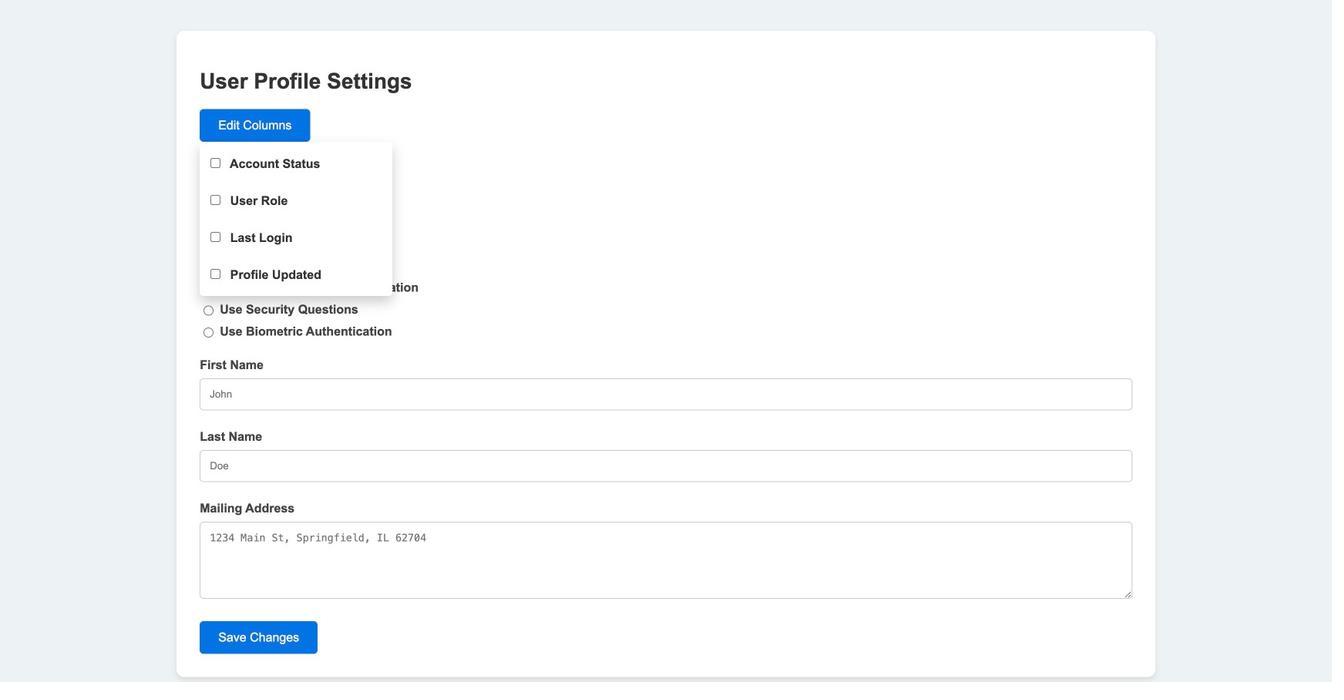Task type: vqa. For each thing, say whether or not it's contained in the screenshot.
radio
yes



Task type: describe. For each thing, give the bounding box(es) containing it.
Doe text field
[[200, 450, 1132, 482]]



Task type: locate. For each thing, give the bounding box(es) containing it.
None checkbox
[[203, 184, 213, 194], [211, 195, 221, 205], [203, 206, 213, 216], [211, 232, 221, 242], [211, 269, 221, 279], [203, 184, 213, 194], [211, 195, 221, 205], [203, 206, 213, 216], [211, 232, 221, 242], [211, 269, 221, 279]]

John text field
[[200, 378, 1132, 410]]

None checkbox
[[211, 158, 221, 168], [203, 228, 213, 238], [211, 158, 221, 168], [203, 228, 213, 238]]

None radio
[[204, 328, 214, 338]]

1234 Main St, Springfield, IL 62704 text field
[[200, 522, 1132, 599]]

None radio
[[204, 306, 214, 316]]



